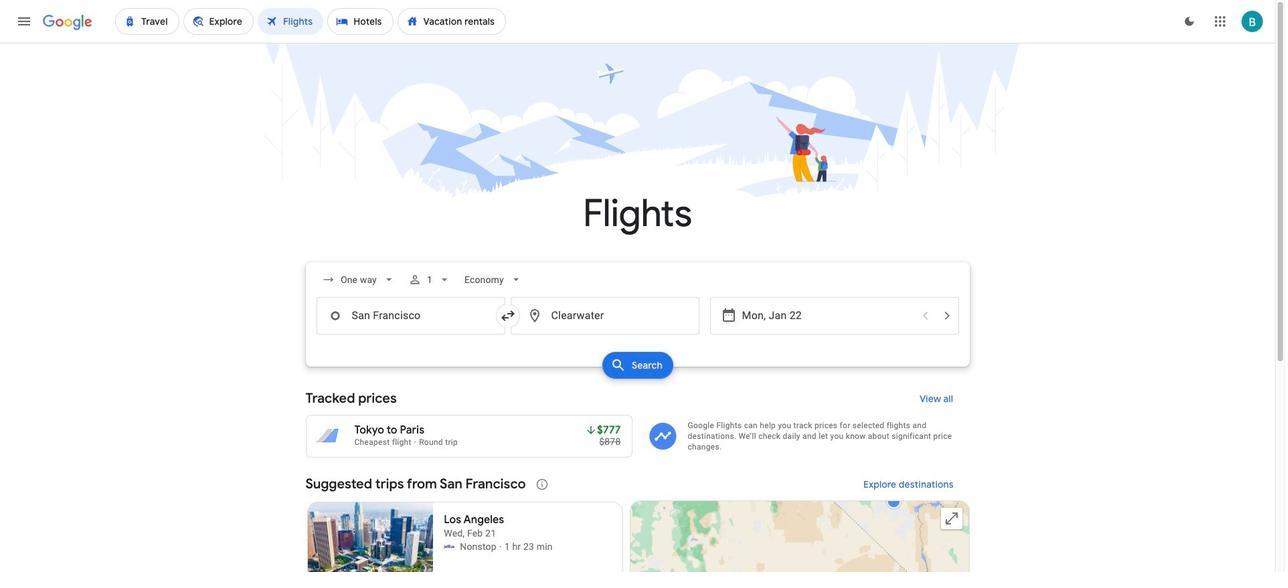 Task type: locate. For each thing, give the bounding box(es) containing it.
None text field
[[316, 297, 505, 335], [510, 297, 699, 335], [316, 297, 505, 335], [510, 297, 699, 335]]

None field
[[316, 268, 400, 292], [459, 268, 528, 292], [316, 268, 400, 292], [459, 268, 528, 292]]

 image
[[414, 438, 416, 447]]

tracked prices region
[[306, 383, 970, 458]]

 image
[[499, 540, 502, 554]]

777 US dollars text field
[[597, 424, 621, 437]]

 image inside tracked prices region
[[414, 438, 416, 447]]



Task type: describe. For each thing, give the bounding box(es) containing it.
main menu image
[[16, 13, 32, 29]]

jetblue image
[[444, 541, 455, 552]]

 image inside suggested trips from san francisco region
[[499, 540, 502, 554]]

suggested trips from san francisco region
[[306, 469, 970, 572]]

swap origin and destination. image
[[500, 308, 516, 324]]

Departure text field
[[742, 298, 913, 334]]

878 US dollars text field
[[599, 436, 621, 447]]

Flight search field
[[295, 262, 980, 383]]

change appearance image
[[1173, 5, 1205, 37]]



Task type: vqa. For each thing, say whether or not it's contained in the screenshot.
 Parking
no



